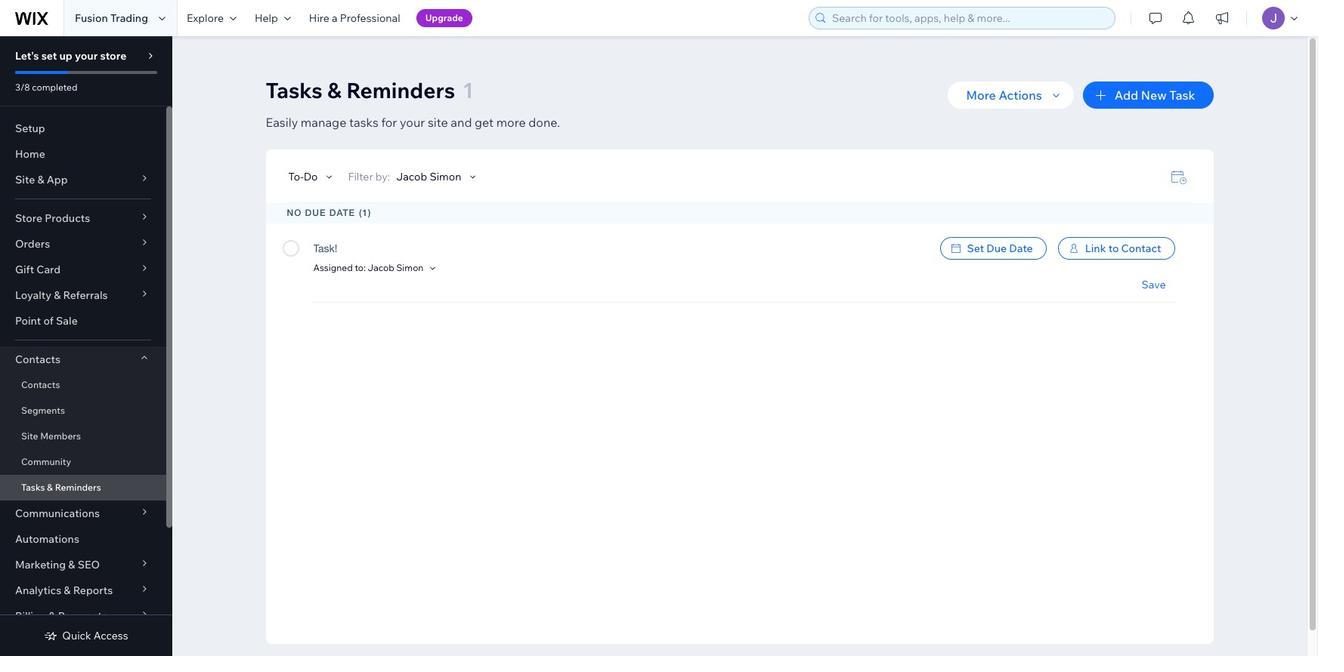Task type: locate. For each thing, give the bounding box(es) containing it.
1 horizontal spatial jacob
[[396, 170, 427, 184]]

1 vertical spatial contacts
[[21, 379, 60, 391]]

& inside 'dropdown button'
[[64, 584, 71, 598]]

segments
[[21, 405, 65, 416]]

your inside sidebar element
[[75, 49, 98, 63]]

site down segments
[[21, 431, 38, 442]]

0 horizontal spatial tasks
[[21, 482, 45, 494]]

reminders up for
[[346, 77, 455, 104]]

tasks inside tasks & reminders "link"
[[21, 482, 45, 494]]

store
[[15, 212, 42, 225]]

by:
[[375, 170, 390, 184]]

contacts inside 'contacts' popup button
[[15, 353, 60, 367]]

filter by:
[[348, 170, 390, 184]]

quick access
[[62, 630, 128, 643]]

& up manage
[[327, 77, 342, 104]]

1 vertical spatial reminders
[[55, 482, 101, 494]]

1 vertical spatial site
[[21, 431, 38, 442]]

site
[[15, 173, 35, 187], [21, 431, 38, 442]]

0 vertical spatial contacts
[[15, 353, 60, 367]]

billing
[[15, 610, 46, 624]]

point of sale
[[15, 314, 78, 328]]

1 vertical spatial your
[[400, 115, 425, 130]]

& inside dropdown button
[[54, 289, 61, 302]]

hire
[[309, 11, 329, 25]]

assigned to: jacob simon button
[[313, 261, 439, 275]]

community link
[[0, 450, 166, 475]]

1 vertical spatial jacob
[[368, 262, 394, 274]]

explore
[[187, 11, 224, 25]]

orders button
[[0, 231, 166, 257]]

contacts inside 'contacts' link
[[21, 379, 60, 391]]

& left app
[[37, 173, 44, 187]]

contacts link
[[0, 373, 166, 398]]

& down "community"
[[47, 482, 53, 494]]

due
[[986, 242, 1007, 255]]

0 vertical spatial site
[[15, 173, 35, 187]]

1 horizontal spatial your
[[400, 115, 425, 130]]

manage
[[301, 115, 346, 130]]

setup
[[15, 122, 45, 135]]

communications
[[15, 507, 100, 521]]

marketing & seo button
[[0, 552, 166, 578]]

trading
[[110, 11, 148, 25]]

0 horizontal spatial simon
[[396, 262, 424, 274]]

1 vertical spatial simon
[[396, 262, 424, 274]]

professional
[[340, 11, 400, 25]]

simon right to:
[[396, 262, 424, 274]]

fusion trading
[[75, 11, 148, 25]]

site & app
[[15, 173, 68, 187]]

more actions button
[[948, 82, 1074, 109]]

orders
[[15, 237, 50, 251]]

contact
[[1121, 242, 1161, 255]]

1 horizontal spatial tasks
[[266, 77, 323, 104]]

set due date button
[[940, 237, 1047, 260]]

& for tasks & reminders 1
[[327, 77, 342, 104]]

reminders
[[346, 77, 455, 104], [55, 482, 101, 494]]

& right loyalty
[[54, 289, 61, 302]]

upgrade button
[[416, 9, 472, 27]]

0 horizontal spatial reminders
[[55, 482, 101, 494]]

jacob right by: at the left
[[396, 170, 427, 184]]

0 vertical spatial jacob
[[396, 170, 427, 184]]

your right up
[[75, 49, 98, 63]]

point
[[15, 314, 41, 328]]

1 vertical spatial tasks
[[21, 482, 45, 494]]

link to contact button
[[1058, 237, 1175, 260]]

site inside dropdown button
[[15, 173, 35, 187]]

set
[[41, 49, 57, 63]]

0 horizontal spatial your
[[75, 49, 98, 63]]

0 vertical spatial reminders
[[346, 77, 455, 104]]

reminders down community link
[[55, 482, 101, 494]]

contacts for 'contacts' link
[[21, 379, 60, 391]]

seo
[[78, 559, 100, 572]]

&
[[327, 77, 342, 104], [37, 173, 44, 187], [54, 289, 61, 302], [47, 482, 53, 494], [68, 559, 75, 572], [64, 584, 71, 598], [49, 610, 56, 624]]

jacob right to:
[[368, 262, 394, 274]]

add
[[1115, 88, 1138, 103]]

& for site & app
[[37, 173, 44, 187]]

simon inside assigned to: jacob simon button
[[396, 262, 424, 274]]

link
[[1085, 242, 1106, 255]]

0 vertical spatial your
[[75, 49, 98, 63]]

card
[[37, 263, 61, 277]]

& right the billing
[[49, 610, 56, 624]]

tasks
[[266, 77, 323, 104], [21, 482, 45, 494]]

& for tasks & reminders
[[47, 482, 53, 494]]

simon down site
[[430, 170, 461, 184]]

home link
[[0, 141, 166, 167]]

1 horizontal spatial simon
[[430, 170, 461, 184]]

store products
[[15, 212, 90, 225]]

date
[[329, 208, 355, 218]]

assigned
[[313, 262, 353, 274]]

filter
[[348, 170, 373, 184]]

app
[[47, 173, 68, 187]]

get
[[475, 115, 494, 130]]

& inside "link"
[[47, 482, 53, 494]]

contacts up segments
[[21, 379, 60, 391]]

contacts down point of sale
[[15, 353, 60, 367]]

& for marketing & seo
[[68, 559, 75, 572]]

completed
[[32, 82, 77, 93]]

tasks up easily
[[266, 77, 323, 104]]

0 vertical spatial tasks
[[266, 77, 323, 104]]

site down the home
[[15, 173, 35, 187]]

reminders inside "link"
[[55, 482, 101, 494]]

let's set up your store
[[15, 49, 127, 63]]

& left reports
[[64, 584, 71, 598]]

1 horizontal spatial reminders
[[346, 77, 455, 104]]

your right for
[[400, 115, 425, 130]]

access
[[94, 630, 128, 643]]

no
[[287, 208, 302, 218]]

site
[[428, 115, 448, 130]]

tasks
[[349, 115, 378, 130]]

billing & payments button
[[0, 604, 166, 630]]

help button
[[246, 0, 300, 36]]

tasks down "community"
[[21, 482, 45, 494]]

a
[[332, 11, 338, 25]]

tasks for tasks & reminders
[[21, 482, 45, 494]]

0 horizontal spatial jacob
[[368, 262, 394, 274]]

3/8
[[15, 82, 30, 93]]

& left seo at bottom
[[68, 559, 75, 572]]

add new task
[[1115, 88, 1195, 103]]

analytics & reports
[[15, 584, 113, 598]]

up
[[59, 49, 72, 63]]

(1)
[[359, 208, 371, 218]]



Task type: describe. For each thing, give the bounding box(es) containing it.
of
[[43, 314, 54, 328]]

& for loyalty & referrals
[[54, 289, 61, 302]]

1
[[463, 77, 473, 104]]

tasks for tasks & reminders 1
[[266, 77, 323, 104]]

& for billing & payments
[[49, 610, 56, 624]]

analytics
[[15, 584, 61, 598]]

set due date
[[967, 242, 1033, 255]]

communications button
[[0, 501, 166, 527]]

date
[[1009, 242, 1033, 255]]

tasks & reminders 1
[[266, 77, 473, 104]]

loyalty
[[15, 289, 51, 302]]

tasks & reminders link
[[0, 475, 166, 501]]

site for site members
[[21, 431, 38, 442]]

save
[[1142, 278, 1166, 292]]

to-
[[288, 170, 304, 184]]

reports
[[73, 584, 113, 598]]

sidebar element
[[0, 36, 172, 657]]

0 vertical spatial simon
[[430, 170, 461, 184]]

done.
[[528, 115, 560, 130]]

due
[[305, 208, 326, 218]]

hire a professional link
[[300, 0, 409, 36]]

contacts button
[[0, 347, 166, 373]]

link to contact
[[1085, 242, 1161, 255]]

to-do button
[[288, 170, 336, 184]]

store
[[100, 49, 127, 63]]

segments link
[[0, 398, 166, 424]]

automations
[[15, 533, 79, 546]]

gift
[[15, 263, 34, 277]]

community
[[21, 456, 71, 468]]

site & app button
[[0, 167, 166, 193]]

tasks & reminders
[[21, 482, 101, 494]]

assigned to: jacob simon
[[313, 262, 424, 274]]

gift card button
[[0, 257, 166, 283]]

Write your task here and press enter to add. text field
[[313, 237, 928, 265]]

automations link
[[0, 527, 166, 552]]

actions
[[999, 88, 1042, 103]]

save button
[[1142, 278, 1166, 292]]

fusion
[[75, 11, 108, 25]]

easily manage tasks for your site and get more done.
[[266, 115, 560, 130]]

more
[[496, 115, 526, 130]]

products
[[45, 212, 90, 225]]

3/8 completed
[[15, 82, 77, 93]]

and
[[451, 115, 472, 130]]

do
[[304, 170, 318, 184]]

jacob inside button
[[368, 262, 394, 274]]

analytics & reports button
[[0, 578, 166, 604]]

quick access button
[[44, 630, 128, 643]]

billing & payments
[[15, 610, 107, 624]]

easily
[[266, 115, 298, 130]]

contacts for 'contacts' popup button
[[15, 353, 60, 367]]

site members
[[21, 431, 81, 442]]

quick
[[62, 630, 91, 643]]

to:
[[355, 262, 366, 274]]

add new task button
[[1083, 82, 1213, 109]]

task
[[1169, 88, 1195, 103]]

more
[[966, 88, 996, 103]]

site members link
[[0, 424, 166, 450]]

referrals
[[63, 289, 108, 302]]

gift card
[[15, 263, 61, 277]]

payments
[[58, 610, 107, 624]]

home
[[15, 147, 45, 161]]

reminders for tasks & reminders 1
[[346, 77, 455, 104]]

marketing & seo
[[15, 559, 100, 572]]

new
[[1141, 88, 1167, 103]]

jacob simon button
[[396, 170, 479, 184]]

& for analytics & reports
[[64, 584, 71, 598]]

set
[[967, 242, 984, 255]]

reminders for tasks & reminders
[[55, 482, 101, 494]]

loyalty & referrals button
[[0, 283, 166, 308]]

let's
[[15, 49, 39, 63]]

no due date (1)
[[287, 208, 371, 218]]

point of sale link
[[0, 308, 166, 334]]

Search for tools, apps, help & more... field
[[828, 8, 1110, 29]]

setup link
[[0, 116, 166, 141]]

hire a professional
[[309, 11, 400, 25]]

jacob simon
[[396, 170, 461, 184]]

site for site & app
[[15, 173, 35, 187]]

help
[[255, 11, 278, 25]]

loyalty & referrals
[[15, 289, 108, 302]]

members
[[40, 431, 81, 442]]

for
[[381, 115, 397, 130]]



Task type: vqa. For each thing, say whether or not it's contained in the screenshot.
START A CAMPAIGN
no



